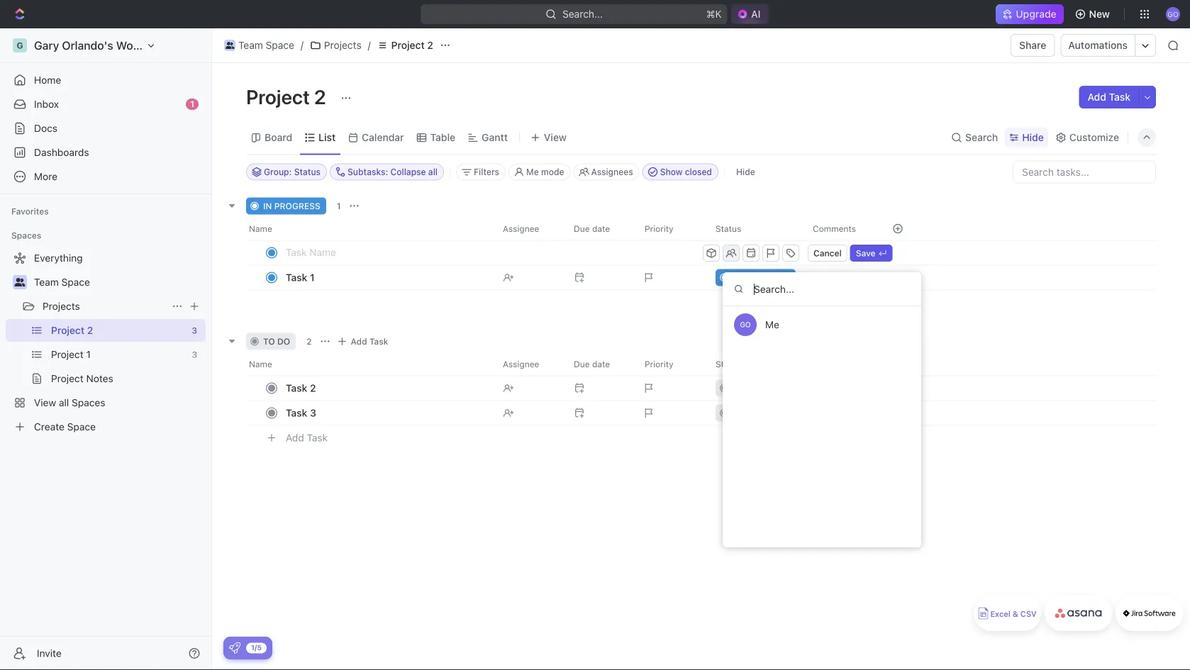 Task type: describe. For each thing, give the bounding box(es) containing it.
0 vertical spatial project
[[391, 39, 425, 51]]

to do
[[263, 337, 290, 347]]

1 inside sidebar navigation
[[190, 99, 194, 109]]

in
[[263, 201, 272, 211]]

1 horizontal spatial project 2
[[391, 39, 433, 51]]

calendar
[[362, 132, 404, 143]]

tree inside sidebar navigation
[[6, 247, 206, 438]]

0 vertical spatial projects
[[324, 39, 362, 51]]

spaces
[[11, 231, 41, 240]]

0 vertical spatial team
[[238, 39, 263, 51]]

1 / from the left
[[301, 39, 304, 51]]

onboarding checklist button element
[[229, 643, 240, 654]]

search button
[[947, 128, 1003, 148]]

task up task 3
[[286, 382, 307, 394]]

home link
[[6, 69, 206, 92]]

user group image
[[15, 278, 25, 287]]

search...
[[563, 8, 603, 20]]

me
[[765, 319, 780, 331]]

1 horizontal spatial team space
[[238, 39, 294, 51]]

upgrade link
[[996, 4, 1064, 24]]

docs link
[[6, 117, 206, 140]]

excel & csv link
[[974, 596, 1041, 631]]

3
[[310, 407, 316, 419]]

add task for add task button to the top
[[1088, 91, 1131, 103]]

share
[[1019, 39, 1047, 51]]

do
[[277, 337, 290, 347]]

onboarding checklist button image
[[229, 643, 240, 654]]

cancel
[[814, 248, 842, 258]]

2 horizontal spatial 1
[[337, 201, 341, 211]]

0 vertical spatial add task button
[[1079, 86, 1139, 109]]

automations button
[[1062, 35, 1135, 56]]

hide button
[[731, 164, 761, 181]]

task up do
[[286, 272, 307, 283]]

2 / from the left
[[368, 39, 371, 51]]

task 1 link
[[282, 267, 492, 288]]

1 vertical spatial add task button
[[334, 333, 394, 350]]

board link
[[262, 128, 292, 148]]

list
[[319, 132, 336, 143]]

0 horizontal spatial projects link
[[43, 295, 166, 318]]

favorites button
[[6, 203, 54, 220]]

calendar link
[[359, 128, 404, 148]]

1/5
[[251, 644, 262, 652]]

csv
[[1021, 610, 1037, 619]]

Search... text field
[[723, 272, 921, 306]]

gantt
[[482, 132, 508, 143]]

in progress
[[263, 201, 320, 211]]

excel
[[991, 610, 1011, 619]]



Task type: locate. For each thing, give the bounding box(es) containing it.
space right user group icon
[[61, 276, 90, 288]]

dashboards link
[[6, 141, 206, 164]]

tree
[[6, 247, 206, 438]]

cancel button
[[808, 245, 848, 262]]

space
[[266, 39, 294, 51], [61, 276, 90, 288]]

0 horizontal spatial project 2
[[246, 85, 330, 108]]

1 vertical spatial project
[[246, 85, 310, 108]]

projects link
[[306, 37, 365, 54], [43, 295, 166, 318]]

0 vertical spatial team space link
[[221, 37, 298, 54]]

0 horizontal spatial project
[[246, 85, 310, 108]]

task up customize
[[1109, 91, 1131, 103]]

1 horizontal spatial add task
[[351, 337, 388, 347]]

1 horizontal spatial add
[[351, 337, 367, 347]]

team space link
[[221, 37, 298, 54], [34, 271, 203, 294]]

2 horizontal spatial add
[[1088, 91, 1107, 103]]

task 2 link
[[282, 378, 492, 399]]

assignees
[[591, 167, 633, 177]]

table
[[430, 132, 456, 143]]

1 vertical spatial space
[[61, 276, 90, 288]]

0 vertical spatial team space
[[238, 39, 294, 51]]

/
[[301, 39, 304, 51], [368, 39, 371, 51]]

2
[[427, 39, 433, 51], [314, 85, 326, 108], [307, 337, 312, 347], [310, 382, 316, 394]]

add task button down task 3
[[279, 430, 333, 447]]

2 horizontal spatial add task
[[1088, 91, 1131, 103]]

board
[[265, 132, 292, 143]]

customize button
[[1051, 128, 1124, 148]]

0 horizontal spatial hide
[[736, 167, 755, 177]]

0 horizontal spatial /
[[301, 39, 304, 51]]

2 vertical spatial 1
[[310, 272, 315, 283]]

table link
[[428, 128, 456, 148]]

0 horizontal spatial space
[[61, 276, 90, 288]]

add up customize
[[1088, 91, 1107, 103]]

task 3 link
[[282, 403, 492, 424]]

task 1
[[286, 272, 315, 283]]

1 horizontal spatial project
[[391, 39, 425, 51]]

task
[[1109, 91, 1131, 103], [286, 272, 307, 283], [370, 337, 388, 347], [286, 382, 307, 394], [286, 407, 307, 419], [307, 432, 328, 444]]

save
[[856, 248, 876, 258]]

team space inside sidebar navigation
[[34, 276, 90, 288]]

space right user group image
[[266, 39, 294, 51]]

1 horizontal spatial space
[[266, 39, 294, 51]]

tree containing team space
[[6, 247, 206, 438]]

assignees button
[[573, 164, 640, 181]]

customize
[[1070, 132, 1119, 143]]

hide inside button
[[736, 167, 755, 177]]

Search tasks... text field
[[1014, 161, 1156, 183]]

home
[[34, 74, 61, 86]]

docs
[[34, 122, 57, 134]]

2 vertical spatial add task button
[[279, 430, 333, 447]]

team space right user group icon
[[34, 276, 90, 288]]

task left 3
[[286, 407, 307, 419]]

add down task 3
[[286, 432, 304, 444]]

share button
[[1011, 34, 1055, 57]]

inbox
[[34, 98, 59, 110]]

0 vertical spatial hide
[[1022, 132, 1044, 143]]

new button
[[1069, 3, 1119, 26]]

team right user group image
[[238, 39, 263, 51]]

task down 3
[[307, 432, 328, 444]]

projects
[[324, 39, 362, 51], [43, 300, 80, 312]]

Task Name text field
[[286, 241, 700, 264]]

team
[[238, 39, 263, 51], [34, 276, 59, 288]]

hide
[[1022, 132, 1044, 143], [736, 167, 755, 177]]

go
[[740, 321, 751, 329]]

task 3
[[286, 407, 316, 419]]

task 2
[[286, 382, 316, 394]]

add task up customize
[[1088, 91, 1131, 103]]

0 vertical spatial add task
[[1088, 91, 1131, 103]]

0 horizontal spatial projects
[[43, 300, 80, 312]]

automations
[[1069, 39, 1128, 51]]

0 vertical spatial project 2
[[391, 39, 433, 51]]

add task button
[[1079, 86, 1139, 109], [334, 333, 394, 350], [279, 430, 333, 447]]

projects inside tree
[[43, 300, 80, 312]]

1 vertical spatial hide
[[736, 167, 755, 177]]

1 horizontal spatial hide
[[1022, 132, 1044, 143]]

space inside tree
[[61, 276, 90, 288]]

project
[[391, 39, 425, 51], [246, 85, 310, 108]]

upgrade
[[1016, 8, 1057, 20]]

1 horizontal spatial projects
[[324, 39, 362, 51]]

add task up the task 2 link
[[351, 337, 388, 347]]

excel & csv
[[991, 610, 1037, 619]]

2 vertical spatial add
[[286, 432, 304, 444]]

1 vertical spatial project 2
[[246, 85, 330, 108]]

1 horizontal spatial /
[[368, 39, 371, 51]]

1 horizontal spatial 1
[[310, 272, 315, 283]]

gantt link
[[479, 128, 508, 148]]

1 vertical spatial team
[[34, 276, 59, 288]]

0 horizontal spatial add task
[[286, 432, 328, 444]]

team right user group icon
[[34, 276, 59, 288]]

team space link inside tree
[[34, 271, 203, 294]]

hide button
[[1005, 128, 1048, 148]]

to
[[263, 337, 275, 347]]

sidebar navigation
[[0, 28, 212, 670]]

&
[[1013, 610, 1019, 619]]

add task button up customize
[[1079, 86, 1139, 109]]

add task for bottom add task button
[[286, 432, 328, 444]]

1 horizontal spatial team
[[238, 39, 263, 51]]

add up the task 2 link
[[351, 337, 367, 347]]

1 vertical spatial add
[[351, 337, 367, 347]]

new
[[1089, 8, 1110, 20]]

0 vertical spatial projects link
[[306, 37, 365, 54]]

1 vertical spatial projects link
[[43, 295, 166, 318]]

add
[[1088, 91, 1107, 103], [351, 337, 367, 347], [286, 432, 304, 444]]

1 vertical spatial team space link
[[34, 271, 203, 294]]

invite
[[37, 648, 62, 659]]

list link
[[316, 128, 336, 148]]

1 vertical spatial team space
[[34, 276, 90, 288]]

1 vertical spatial add task
[[351, 337, 388, 347]]

team inside tree
[[34, 276, 59, 288]]

0 vertical spatial 1
[[190, 99, 194, 109]]

team space right user group image
[[238, 39, 294, 51]]

favorites
[[11, 206, 49, 216]]

team space
[[238, 39, 294, 51], [34, 276, 90, 288]]

task up the task 2 link
[[370, 337, 388, 347]]

⌘k
[[707, 8, 722, 20]]

0 horizontal spatial team space link
[[34, 271, 203, 294]]

search
[[966, 132, 998, 143]]

1 horizontal spatial projects link
[[306, 37, 365, 54]]

add task button up the task 2 link
[[334, 333, 394, 350]]

0 horizontal spatial 1
[[190, 99, 194, 109]]

0 horizontal spatial team space
[[34, 276, 90, 288]]

dashboards
[[34, 146, 89, 158]]

1 vertical spatial 1
[[337, 201, 341, 211]]

hide inside dropdown button
[[1022, 132, 1044, 143]]

1 horizontal spatial team space link
[[221, 37, 298, 54]]

user group image
[[225, 42, 234, 49]]

save button
[[850, 245, 893, 262]]

0 horizontal spatial add
[[286, 432, 304, 444]]

add task
[[1088, 91, 1131, 103], [351, 337, 388, 347], [286, 432, 328, 444]]

0 vertical spatial space
[[266, 39, 294, 51]]

2 vertical spatial add task
[[286, 432, 328, 444]]

0 vertical spatial add
[[1088, 91, 1107, 103]]

0 horizontal spatial team
[[34, 276, 59, 288]]

project 2
[[391, 39, 433, 51], [246, 85, 330, 108]]

1 vertical spatial projects
[[43, 300, 80, 312]]

progress
[[274, 201, 320, 211]]

1
[[190, 99, 194, 109], [337, 201, 341, 211], [310, 272, 315, 283]]

add task down task 3
[[286, 432, 328, 444]]

project 2 link
[[374, 37, 437, 54]]



Task type: vqa. For each thing, say whether or not it's contained in the screenshot.
&
yes



